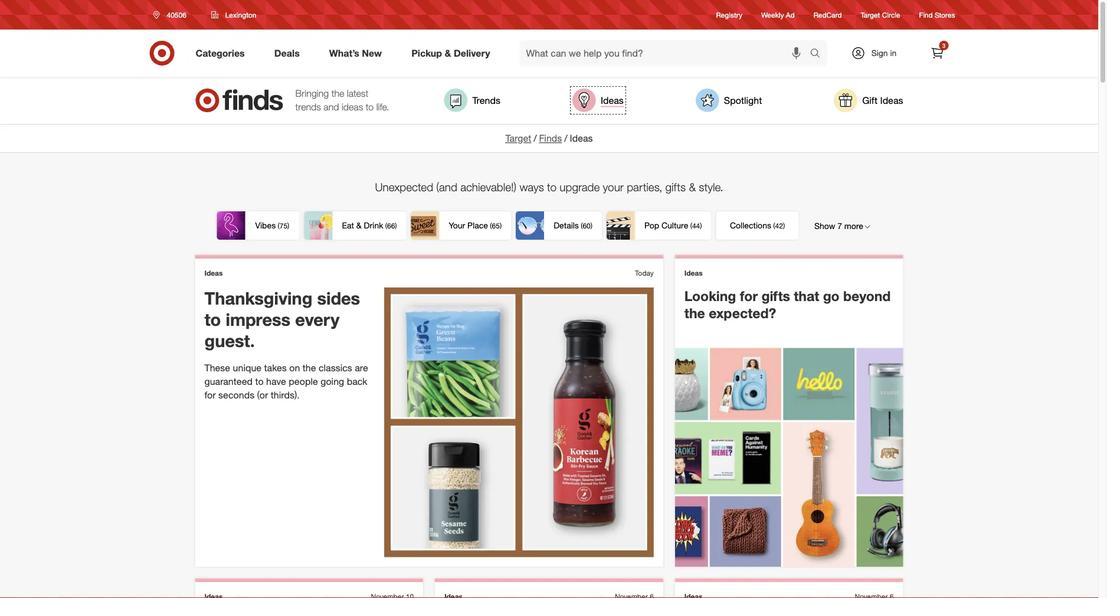 Task type: vqa. For each thing, say whether or not it's contained in the screenshot.
Micro
no



Task type: locate. For each thing, give the bounding box(es) containing it.
classics
[[319, 362, 352, 374]]

show
[[815, 221, 836, 231]]

1 vertical spatial for
[[205, 389, 216, 401]]

categories link
[[186, 40, 260, 66]]

ideas
[[601, 95, 624, 106], [881, 95, 904, 106], [570, 133, 593, 144], [205, 269, 223, 278], [685, 269, 703, 278]]

& inside pickup & delivery link
[[445, 47, 451, 59]]

target left circle
[[861, 10, 881, 19]]

today
[[635, 269, 654, 278]]

pickup
[[412, 47, 442, 59]]

4 ) from the left
[[591, 221, 593, 230]]

2 ) from the left
[[395, 221, 397, 230]]

guaranteed
[[205, 376, 253, 387]]

stores
[[935, 10, 956, 19]]

to up (or
[[255, 376, 264, 387]]

& for eat & drink ( 66 )
[[357, 220, 362, 231]]

2 horizontal spatial the
[[685, 305, 705, 321]]

/ left finds link
[[534, 133, 537, 144]]

1 vertical spatial gifts
[[762, 288, 791, 304]]

pickup & delivery
[[412, 47, 490, 59]]

( right details
[[581, 221, 583, 230]]

( right vibes
[[278, 221, 280, 230]]

eat
[[342, 220, 354, 231]]

0 vertical spatial gifts
[[666, 180, 686, 194]]

ideas inside gift ideas link
[[881, 95, 904, 106]]

target finds image
[[195, 89, 284, 112]]

0 horizontal spatial for
[[205, 389, 216, 401]]

expected?
[[709, 305, 777, 321]]

2 horizontal spatial &
[[689, 180, 696, 194]]

& for pickup & delivery
[[445, 47, 451, 59]]

1 horizontal spatial &
[[445, 47, 451, 59]]

show 7 more
[[815, 221, 864, 231]]

1 horizontal spatial for
[[740, 288, 758, 304]]

go
[[824, 288, 840, 304]]

to right ways on the left top of page
[[547, 180, 557, 194]]

for inside these unique takes on the classics are guaranteed to have people going back for seconds (or thirds).
[[205, 389, 216, 401]]

sides
[[317, 288, 360, 309]]

1 horizontal spatial target
[[861, 10, 881, 19]]

0 horizontal spatial the
[[303, 362, 316, 374]]

44
[[693, 221, 700, 230]]

the inside bringing the latest trends and ideas to life.
[[332, 88, 344, 99]]

the down looking
[[685, 305, 705, 321]]

1 / from the left
[[534, 133, 537, 144]]

1 vertical spatial the
[[685, 305, 705, 321]]

1 vertical spatial &
[[689, 180, 696, 194]]

3 ( from the left
[[490, 221, 492, 230]]

to
[[366, 101, 374, 113], [547, 180, 557, 194], [205, 309, 221, 330], [255, 376, 264, 387]]

2 ( from the left
[[385, 221, 387, 230]]

back
[[347, 376, 368, 387]]

) inside pop culture ( 44 )
[[700, 221, 702, 230]]

gifts inside the looking for gifts that go beyond the expected?
[[762, 288, 791, 304]]

trends
[[473, 95, 501, 106]]

sign
[[872, 48, 888, 58]]

( inside 'vibes ( 75 )'
[[278, 221, 280, 230]]

show 7 more link
[[805, 212, 881, 240]]

the
[[332, 88, 344, 99], [685, 305, 705, 321], [303, 362, 316, 374]]

) right details
[[591, 221, 593, 230]]

& left style.
[[689, 180, 696, 194]]

2 vertical spatial the
[[303, 362, 316, 374]]

details
[[554, 220, 579, 231]]

( right drink
[[385, 221, 387, 230]]

to inside these unique takes on the classics are guaranteed to have people going back for seconds (or thirds).
[[255, 376, 264, 387]]

( right place
[[490, 221, 492, 230]]

1 horizontal spatial the
[[332, 88, 344, 99]]

collections
[[730, 220, 772, 231]]

target inside target circle link
[[861, 10, 881, 19]]

gifts left that
[[762, 288, 791, 304]]

for down guaranteed
[[205, 389, 216, 401]]

1 horizontal spatial gifts
[[762, 288, 791, 304]]

) inside eat & drink ( 66 )
[[395, 221, 397, 230]]

1 ( from the left
[[278, 221, 280, 230]]

for up expected? at bottom right
[[740, 288, 758, 304]]

that
[[794, 288, 820, 304]]

1 horizontal spatial /
[[565, 133, 568, 144]]

going
[[321, 376, 344, 387]]

to left life.
[[366, 101, 374, 113]]

redcard link
[[814, 10, 842, 20]]

target for target / finds / ideas
[[506, 133, 532, 144]]

1 ) from the left
[[288, 221, 290, 230]]

eat & drink ( 66 )
[[342, 220, 397, 231]]

bringing
[[296, 88, 329, 99]]

achievable!)
[[461, 180, 517, 194]]

( right collections
[[774, 221, 776, 230]]

gifts
[[666, 180, 686, 194], [762, 288, 791, 304]]

find stores link
[[920, 10, 956, 20]]

2 vertical spatial &
[[357, 220, 362, 231]]

& right pickup
[[445, 47, 451, 59]]

5 ( from the left
[[691, 221, 693, 230]]

( inside pop culture ( 44 )
[[691, 221, 693, 230]]

find stores
[[920, 10, 956, 19]]

spotlight
[[724, 95, 762, 106]]

takes
[[264, 362, 287, 374]]

ideas inside "ideas" link
[[601, 95, 624, 106]]

0 horizontal spatial /
[[534, 133, 537, 144]]

0 vertical spatial the
[[332, 88, 344, 99]]

/ right finds link
[[565, 133, 568, 144]]

target left finds link
[[506, 133, 532, 144]]

( right 'culture'
[[691, 221, 693, 230]]

weekly ad
[[762, 10, 795, 19]]

bringing the latest trends and ideas to life.
[[296, 88, 389, 113]]

delivery
[[454, 47, 490, 59]]

impress
[[226, 309, 291, 330]]

thanksgiving
[[205, 288, 313, 309]]

0 horizontal spatial target
[[506, 133, 532, 144]]

life.
[[376, 101, 389, 113]]

to up guest.
[[205, 309, 221, 330]]

0 horizontal spatial &
[[357, 220, 362, 231]]

gift ideas link
[[834, 89, 904, 112]]

target / finds / ideas
[[506, 133, 593, 144]]

5 ) from the left
[[700, 221, 702, 230]]

target link
[[506, 133, 532, 144]]

0 vertical spatial &
[[445, 47, 451, 59]]

trends link
[[444, 89, 501, 112]]

6 ) from the left
[[783, 221, 785, 230]]

6 ( from the left
[[774, 221, 776, 230]]

3
[[943, 42, 946, 49]]

0 vertical spatial target
[[861, 10, 881, 19]]

& right 'eat' at left
[[357, 220, 362, 231]]

the right 'on'
[[303, 362, 316, 374]]

ways
[[520, 180, 544, 194]]

/
[[534, 133, 537, 144], [565, 133, 568, 144]]

4 ( from the left
[[581, 221, 583, 230]]

deals
[[274, 47, 300, 59]]

the up and
[[332, 88, 344, 99]]

) right drink
[[395, 221, 397, 230]]

details ( 60 )
[[554, 220, 593, 231]]

sign in
[[872, 48, 897, 58]]

for inside the looking for gifts that go beyond the expected?
[[740, 288, 758, 304]]

gifts right "parties,"
[[666, 180, 686, 194]]

0 vertical spatial for
[[740, 288, 758, 304]]

) right place
[[500, 221, 502, 230]]

thanksgiving sides to impress every guest. image
[[384, 288, 654, 557]]

1 vertical spatial target
[[506, 133, 532, 144]]

) right collections
[[783, 221, 785, 230]]

for
[[740, 288, 758, 304], [205, 389, 216, 401]]

these
[[205, 362, 230, 374]]

) right vibes
[[288, 221, 290, 230]]

unique
[[233, 362, 262, 374]]

target
[[861, 10, 881, 19], [506, 133, 532, 144]]

)
[[288, 221, 290, 230], [395, 221, 397, 230], [500, 221, 502, 230], [591, 221, 593, 230], [700, 221, 702, 230], [783, 221, 785, 230]]

(
[[278, 221, 280, 230], [385, 221, 387, 230], [490, 221, 492, 230], [581, 221, 583, 230], [691, 221, 693, 230], [774, 221, 776, 230]]

) right 'culture'
[[700, 221, 702, 230]]

your
[[449, 220, 465, 231]]

to inside bringing the latest trends and ideas to life.
[[366, 101, 374, 113]]

3 ) from the left
[[500, 221, 502, 230]]

unexpected (and achievable!) ways to upgrade your parties, gifts & style.
[[375, 180, 724, 194]]



Task type: describe. For each thing, give the bounding box(es) containing it.
lexington
[[225, 10, 257, 19]]

66
[[387, 221, 395, 230]]

find
[[920, 10, 933, 19]]

culture
[[662, 220, 689, 231]]

pop
[[645, 220, 660, 231]]

65
[[492, 221, 500, 230]]

circle
[[883, 10, 901, 19]]

the inside these unique takes on the classics are guaranteed to have people going back for seconds (or thirds).
[[303, 362, 316, 374]]

what's new link
[[319, 40, 397, 66]]

to inside the 'thanksgiving sides to impress every guest.'
[[205, 309, 221, 330]]

ideas
[[342, 101, 363, 113]]

deals link
[[264, 40, 315, 66]]

are
[[355, 362, 368, 374]]

style.
[[699, 180, 724, 194]]

finds link
[[539, 133, 562, 144]]

target circle link
[[861, 10, 901, 20]]

the inside the looking for gifts that go beyond the expected?
[[685, 305, 705, 321]]

collage of gift ideas image
[[675, 348, 904, 567]]

sign in link
[[842, 40, 916, 66]]

thanksgiving sides to impress every guest.
[[205, 288, 360, 351]]

on
[[289, 362, 300, 374]]

beyond
[[844, 288, 891, 304]]

) inside 'vibes ( 75 )'
[[288, 221, 290, 230]]

your
[[603, 180, 624, 194]]

search
[[805, 48, 833, 60]]

3 link
[[925, 40, 951, 66]]

gift
[[863, 95, 878, 106]]

weekly
[[762, 10, 784, 19]]

trends
[[296, 101, 321, 113]]

target circle
[[861, 10, 901, 19]]

looking
[[685, 288, 737, 304]]

finds
[[539, 133, 562, 144]]

collections ( 42 )
[[730, 220, 785, 231]]

75
[[280, 221, 288, 230]]

pickup & delivery link
[[402, 40, 505, 66]]

(or
[[257, 389, 268, 401]]

pop culture ( 44 )
[[645, 220, 702, 231]]

vibes
[[255, 220, 276, 231]]

your place ( 65 )
[[449, 220, 502, 231]]

) inside "details ( 60 )"
[[591, 221, 593, 230]]

search button
[[805, 40, 833, 68]]

spotlight link
[[696, 89, 762, 112]]

looking for gifts that go beyond the expected?
[[685, 288, 891, 321]]

what's new
[[329, 47, 382, 59]]

40506
[[167, 10, 187, 19]]

42
[[776, 221, 783, 230]]

every
[[295, 309, 340, 330]]

registry
[[717, 10, 743, 19]]

) inside the collections ( 42 )
[[783, 221, 785, 230]]

( inside your place ( 65 )
[[490, 221, 492, 230]]

( inside "details ( 60 )"
[[581, 221, 583, 230]]

latest
[[347, 88, 369, 99]]

ad
[[786, 10, 795, 19]]

registry link
[[717, 10, 743, 20]]

seconds
[[218, 389, 255, 401]]

drink
[[364, 220, 383, 231]]

more
[[845, 221, 864, 231]]

7
[[838, 221, 843, 231]]

0 horizontal spatial gifts
[[666, 180, 686, 194]]

what's
[[329, 47, 360, 59]]

( inside eat & drink ( 66 )
[[385, 221, 387, 230]]

) inside your place ( 65 )
[[500, 221, 502, 230]]

thirds).
[[271, 389, 300, 401]]

60
[[583, 221, 591, 230]]

lexington button
[[204, 4, 264, 25]]

in
[[891, 48, 897, 58]]

parties,
[[627, 180, 663, 194]]

have
[[266, 376, 286, 387]]

What can we help you find? suggestions appear below search field
[[519, 40, 813, 66]]

target for target circle
[[861, 10, 881, 19]]

ideas link
[[573, 89, 624, 112]]

(and
[[437, 180, 458, 194]]

place
[[468, 220, 488, 231]]

weekly ad link
[[762, 10, 795, 20]]

these unique takes on the classics are guaranteed to have people going back for seconds (or thirds).
[[205, 362, 368, 401]]

2 / from the left
[[565, 133, 568, 144]]

gift ideas
[[863, 95, 904, 106]]

guest.
[[205, 330, 255, 351]]

upgrade
[[560, 180, 600, 194]]

( inside the collections ( 42 )
[[774, 221, 776, 230]]

40506 button
[[146, 4, 199, 25]]

unexpected
[[375, 180, 433, 194]]

vibes ( 75 )
[[255, 220, 290, 231]]



